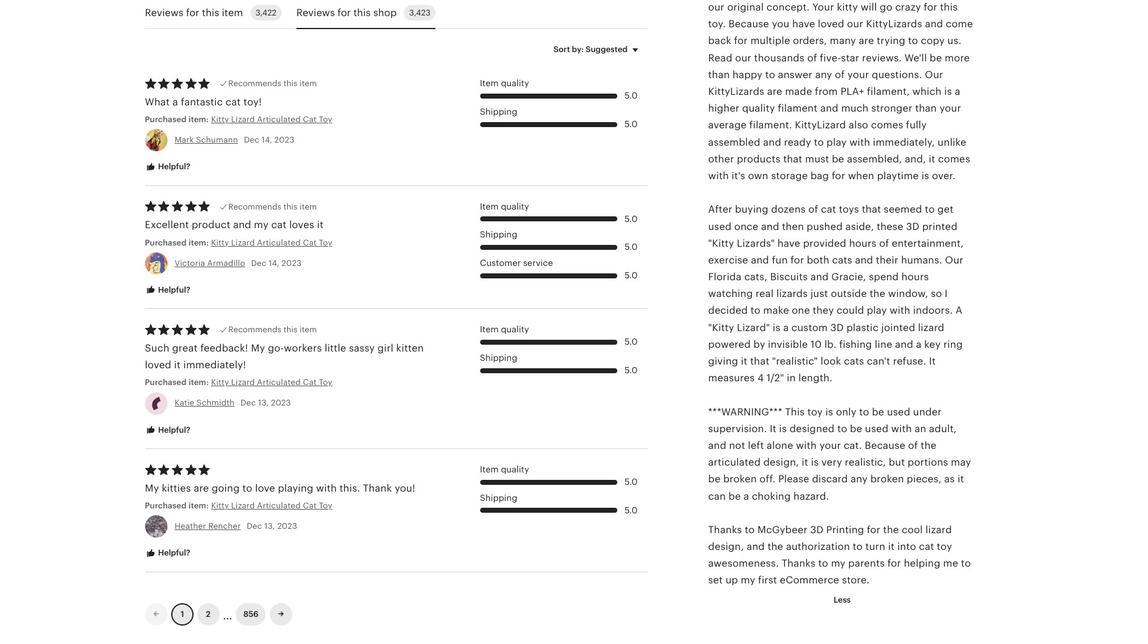 Task type: describe. For each thing, give the bounding box(es) containing it.
2 horizontal spatial 3d
[[907, 221, 920, 232]]

the inside the ***warning***  this toy is only to be used under supervision.  it is designed to be used with an adult, and not left alone with your cat.  because of the articulated design, it is very realistic, but portions may be broken off.  please discard any broken pieces, as it can be a choking hazard.
[[921, 440, 937, 452]]

first
[[759, 575, 778, 587]]

pieces,
[[907, 474, 942, 486]]

so
[[931, 288, 943, 300]]

reviews for reviews for this item
[[145, 7, 184, 18]]

2
[[206, 610, 211, 619]]

3 5.0 from the top
[[625, 214, 638, 224]]

girl
[[378, 343, 394, 354]]

less button
[[825, 590, 861, 612]]

it right as
[[958, 474, 965, 486]]

be up can
[[709, 474, 721, 486]]

purchased item: kitty lizard articulated cat toy for going
[[145, 502, 333, 511]]

helpful? for great
[[156, 426, 190, 435]]

item quality for excellent product and my cat loves it
[[480, 202, 529, 212]]

lizard for my
[[231, 378, 255, 388]]

heather
[[175, 522, 206, 531]]

very
[[822, 457, 843, 469]]

such great feedback! my go-workers little sassy girl kitten loved it immediately!
[[145, 343, 424, 371]]

cat inside after buying dozens of cat toys that seemed to get used once and then pushed aside, these 3d printed "kitty lizards" have provided hours of entertainment, exercise and fun for both cats and their humans.  our florida cats, biscuits and gracie, spend hours watching real lizards just outside the window, so i decided to make one they could play with indoors.  a "kitty lizard" is a custom 3d plastic jointed lizard powered by invisible 10 lb. fishing line and a key ring giving it that "realistic" look cats can't refuse.  it measures 4 1/2" in length.
[[821, 204, 837, 216]]

toy!
[[244, 96, 262, 108]]

purchased for my
[[145, 502, 187, 511]]

line
[[875, 339, 893, 351]]

and inside thanks to mcgybeer 3d printing for the cool lizard design, and the authorization to turn it into cat toy awesomeness.  thanks to my parents for helping me to set up my first ecommerce store.
[[747, 541, 765, 553]]

with inside after buying dozens of cat toys that seemed to get used once and then pushed aside, these 3d printed "kitty lizards" have provided hours of entertainment, exercise and fun for both cats and their humans.  our florida cats, biscuits and gracie, spend hours watching real lizards just outside the window, so i decided to make one they could play with indoors.  a "kitty lizard" is a custom 3d plastic jointed lizard powered by invisible 10 lb. fishing line and a key ring giving it that "realistic" look cats can't refuse.  it measures 4 1/2" in length.
[[890, 305, 911, 317]]

customer
[[480, 258, 521, 268]]

of inside the ***warning***  this toy is only to be used under supervision.  it is designed to be used with an adult, and not left alone with your cat.  because of the articulated design, it is very realistic, but portions may be broken off.  please discard any broken pieces, as it can be a choking hazard.
[[909, 440, 919, 452]]

excellent product and my cat loves it
[[145, 219, 324, 231]]

victoria armadillo link
[[175, 259, 245, 268]]

love
[[255, 483, 275, 495]]

our
[[946, 254, 964, 266]]

sort
[[554, 45, 570, 54]]

up
[[726, 575, 739, 587]]

armadillo
[[207, 259, 245, 268]]

rencher
[[208, 522, 241, 531]]

as
[[945, 474, 955, 486]]

lizard for my
[[231, 238, 255, 247]]

this.
[[340, 483, 360, 495]]

6 5.0 from the top
[[625, 337, 638, 347]]

1 vertical spatial hours
[[902, 271, 929, 283]]

in
[[787, 373, 796, 384]]

with left this.
[[316, 483, 337, 495]]

articulated for toy!
[[257, 115, 301, 124]]

lizard"
[[737, 322, 770, 334]]

4 5.0 from the top
[[625, 242, 638, 252]]

supervision.
[[709, 423, 767, 435]]

reviews for this shop
[[297, 7, 397, 18]]

10
[[811, 339, 822, 351]]

lizard for going
[[231, 502, 255, 511]]

because
[[865, 440, 906, 452]]

2023 for go-
[[271, 399, 291, 408]]

13, for to
[[264, 522, 275, 531]]

articulated for to
[[257, 502, 301, 511]]

item quality for such great feedback! my go-workers little sassy girl kitten loved it immediately!
[[480, 325, 529, 335]]

1 link
[[171, 604, 193, 626]]

adult,
[[930, 423, 957, 435]]

0 horizontal spatial of
[[809, 204, 819, 216]]

14, for toy!
[[262, 135, 272, 145]]

kitty lizard articulated cat toy link for go-
[[211, 378, 379, 389]]

turn
[[866, 541, 886, 553]]

fantastic
[[181, 96, 223, 108]]

entertainment,
[[892, 238, 964, 249]]

helpful? button for what a fantastic cat toy!
[[136, 156, 200, 179]]

1 broken from the left
[[724, 474, 757, 486]]

lizard inside after buying dozens of cat toys that seemed to get used once and then pushed aside, these 3d printed "kitty lizards" have provided hours of entertainment, exercise and fun for both cats and their humans.  our florida cats, biscuits and gracie, spend hours watching real lizards just outside the window, so i decided to make one they could play with indoors.  a "kitty lizard" is a custom 3d plastic jointed lizard powered by invisible 10 lb. fishing line and a key ring giving it that "realistic" look cats can't refuse.  it measures 4 1/2" in length.
[[919, 322, 945, 334]]

to left love on the left bottom of the page
[[243, 483, 253, 495]]

once
[[735, 221, 759, 232]]

1 vertical spatial my
[[831, 558, 846, 570]]

item: for a
[[189, 115, 209, 124]]

0 horizontal spatial that
[[751, 356, 770, 368]]

look
[[821, 356, 842, 368]]

item for cat
[[300, 202, 317, 212]]

2 broken from the left
[[871, 474, 905, 486]]

and right product
[[233, 219, 251, 231]]

and up gracie, in the top of the page
[[856, 254, 874, 266]]

seemed
[[884, 204, 923, 216]]

1 "kitty from the top
[[709, 238, 735, 249]]

the left cool
[[884, 524, 900, 536]]

by:
[[572, 45, 584, 54]]

printing
[[827, 524, 865, 536]]

reviews for reviews for this shop
[[297, 7, 335, 18]]

recommends for cat
[[229, 79, 282, 88]]

humans.
[[902, 254, 943, 266]]

my inside "such great feedback! my go-workers little sassy girl kitten loved it immediately!"
[[251, 343, 265, 354]]

refuse.
[[894, 356, 927, 368]]

it right loves
[[317, 219, 324, 231]]

exercise
[[709, 254, 749, 266]]

helping
[[904, 558, 941, 570]]

item for excellent product and my cat loves it
[[480, 202, 499, 212]]

kitties
[[162, 483, 191, 495]]

schumann
[[196, 135, 238, 145]]

1 vertical spatial 3d
[[831, 322, 844, 334]]

length.
[[799, 373, 833, 384]]

0 vertical spatial that
[[862, 204, 882, 216]]

it inside thanks to mcgybeer 3d printing for the cool lizard design, and the authorization to turn it into cat toy awesomeness.  thanks to my parents for helping me to set up my first ecommerce store.
[[889, 541, 895, 553]]

lb.
[[825, 339, 837, 351]]

3d inside thanks to mcgybeer 3d printing for the cool lizard design, and the authorization to turn it into cat toy awesomeness.  thanks to my parents for helping me to set up my first ecommerce store.
[[811, 524, 824, 536]]

recommends for my
[[229, 202, 282, 212]]

toy for to
[[319, 502, 333, 511]]

quality for excellent product and my cat loves it
[[501, 202, 529, 212]]

and inside the ***warning***  this toy is only to be used under supervision.  it is designed to be used with an adult, and not left alone with your cat.  because of the articulated design, it is very realistic, but portions may be broken off.  please discard any broken pieces, as it can be a choking hazard.
[[709, 440, 727, 452]]

quality for such great feedback! my go-workers little sassy girl kitten loved it immediately!
[[501, 325, 529, 335]]

loved
[[145, 360, 171, 371]]

after
[[709, 204, 733, 216]]

2023 for cat
[[282, 259, 302, 268]]

victoria armadillo dec 14, 2023
[[175, 259, 302, 268]]

and up refuse.
[[896, 339, 914, 351]]

buying
[[736, 204, 769, 216]]

with down designed
[[797, 440, 817, 452]]

purchased for such
[[145, 378, 187, 388]]

is inside after buying dozens of cat toys that seemed to get used once and then pushed aside, these 3d printed "kitty lizards" have provided hours of entertainment, exercise and fun for both cats and their humans.  our florida cats, biscuits and gracie, spend hours watching real lizards just outside the window, so i decided to make one they could play with indoors.  a "kitty lizard" is a custom 3d plastic jointed lizard powered by invisible 10 lb. fishing line and a key ring giving it that "realistic" look cats can't refuse.  it measures 4 1/2" in length.
[[773, 322, 781, 334]]

helpful? button for such great feedback! my go-workers little sassy girl kitten loved it immediately!
[[136, 419, 200, 442]]

they
[[813, 305, 834, 317]]

dec for cat
[[244, 135, 259, 145]]

kitty for fantastic
[[211, 115, 229, 124]]

1 vertical spatial cats
[[844, 356, 865, 368]]

measures
[[709, 373, 755, 384]]

a left key
[[917, 339, 922, 351]]

gracie,
[[832, 271, 867, 283]]

8 5.0 from the top
[[625, 477, 638, 487]]

item for go-
[[300, 326, 317, 335]]

only
[[836, 406, 857, 418]]

item for what a fantastic cat toy!
[[480, 78, 499, 88]]

hazard.
[[794, 491, 830, 503]]

2 "kitty from the top
[[709, 322, 735, 334]]

the down mcgybeer
[[768, 541, 784, 553]]

helpful? button for excellent product and my cat loves it
[[136, 279, 200, 302]]

item: for kitties
[[189, 502, 209, 511]]

feedback!
[[200, 343, 248, 354]]

helpful? button for my kitties are going to love playing with this. thank you!
[[136, 543, 200, 565]]

could
[[837, 305, 865, 317]]

2 link
[[197, 604, 219, 626]]

it up please
[[802, 457, 809, 469]]

heather rencher dec 13, 2023
[[175, 522, 297, 531]]

cat inside thanks to mcgybeer 3d printing for the cool lizard design, and the authorization to turn it into cat toy awesomeness.  thanks to my parents for helping me to set up my first ecommerce store.
[[919, 541, 935, 553]]

any
[[851, 474, 868, 486]]

item quality for what a fantastic cat toy!
[[480, 78, 529, 88]]

lizard inside thanks to mcgybeer 3d printing for the cool lizard design, and the authorization to turn it into cat toy awesomeness.  thanks to my parents for helping me to set up my first ecommerce store.
[[926, 524, 952, 536]]

pushed
[[807, 221, 843, 232]]

toys
[[839, 204, 860, 216]]

set
[[709, 575, 723, 587]]

to left turn
[[853, 541, 863, 553]]

is left very
[[812, 457, 819, 469]]

fun
[[772, 254, 788, 266]]

1 vertical spatial used
[[888, 406, 911, 418]]

design, inside thanks to mcgybeer 3d printing for the cool lizard design, and the authorization to turn it into cat toy awesomeness.  thanks to my parents for helping me to set up my first ecommerce store.
[[709, 541, 744, 553]]

may
[[952, 457, 972, 469]]

with left an
[[892, 423, 912, 435]]

be right "only"
[[872, 406, 885, 418]]

quality for what a fantastic cat toy!
[[501, 78, 529, 88]]

design, inside the ***warning***  this toy is only to be used under supervision.  it is designed to be used with an adult, and not left alone with your cat.  because of the articulated design, it is very realistic, but portions may be broken off.  please discard any broken pieces, as it can be a choking hazard.
[[764, 457, 800, 469]]

my kitties are going to love playing with this. thank you!
[[145, 483, 416, 495]]

helpful? for product
[[156, 285, 190, 295]]

cat for cat
[[303, 238, 317, 247]]

parents
[[849, 558, 885, 570]]

plastic
[[847, 322, 879, 334]]

3,423
[[409, 8, 431, 18]]

but
[[889, 457, 906, 469]]

playing
[[278, 483, 314, 495]]

into
[[898, 541, 917, 553]]

recommends this item for cat
[[229, 202, 317, 212]]

mark
[[175, 135, 194, 145]]

off.
[[760, 474, 776, 486]]

item: for great
[[189, 378, 209, 388]]

***warning***
[[709, 406, 783, 418]]

sort by: suggested button
[[545, 37, 652, 63]]

both
[[807, 254, 830, 266]]

tab list containing reviews for this item
[[145, 0, 648, 29]]



Task type: vqa. For each thing, say whether or not it's contained in the screenshot.
only
yes



Task type: locate. For each thing, give the bounding box(es) containing it.
it right giving
[[741, 356, 748, 368]]

choking
[[752, 491, 791, 503]]

1 item: from the top
[[189, 115, 209, 124]]

of
[[809, 204, 819, 216], [880, 238, 890, 249], [909, 440, 919, 452]]

under
[[914, 406, 942, 418]]

lizards"
[[737, 238, 775, 249]]

lizard for cat
[[231, 115, 255, 124]]

2 item from the top
[[480, 202, 499, 212]]

2 vertical spatial 3d
[[811, 524, 824, 536]]

kitty up schumann
[[211, 115, 229, 124]]

13, for go-
[[258, 399, 269, 408]]

0 horizontal spatial broken
[[724, 474, 757, 486]]

4 shipping from the top
[[480, 493, 518, 503]]

1 horizontal spatial that
[[862, 204, 882, 216]]

0 vertical spatial design,
[[764, 457, 800, 469]]

helpful? button down heather
[[136, 543, 200, 565]]

1 horizontal spatial it
[[930, 356, 936, 368]]

i
[[945, 288, 948, 300]]

0 vertical spatial my
[[254, 219, 269, 231]]

item for toy!
[[300, 79, 317, 88]]

that
[[862, 204, 882, 216], [751, 356, 770, 368]]

one
[[792, 305, 811, 317]]

recommends this item up loves
[[229, 202, 317, 212]]

real
[[756, 288, 774, 300]]

a up the invisible
[[784, 322, 789, 334]]

heather rencher link
[[175, 522, 241, 531]]

2 cat from the top
[[303, 238, 317, 247]]

this for go-
[[284, 326, 298, 335]]

design,
[[764, 457, 800, 469], [709, 541, 744, 553]]

thank
[[363, 483, 392, 495]]

thanks
[[709, 524, 743, 536], [782, 558, 816, 570]]

dec right 'armadillo'
[[251, 259, 267, 268]]

3 helpful? button from the top
[[136, 419, 200, 442]]

4 item quality from the top
[[480, 465, 529, 475]]

my left kitties at left bottom
[[145, 483, 159, 495]]

workers
[[284, 343, 322, 354]]

1 purchased item: kitty lizard articulated cat toy from the top
[[145, 115, 333, 124]]

dec for my
[[241, 399, 256, 408]]

recommends this item up toy!
[[229, 79, 317, 88]]

4 helpful? button from the top
[[136, 543, 200, 565]]

the up play
[[870, 288, 886, 300]]

can't
[[867, 356, 891, 368]]

0 vertical spatial toy
[[808, 406, 823, 418]]

toy up me
[[937, 541, 953, 553]]

lizard right cool
[[926, 524, 952, 536]]

4 item from the top
[[480, 465, 499, 475]]

1 horizontal spatial my
[[251, 343, 265, 354]]

2 horizontal spatial my
[[831, 558, 846, 570]]

articulated
[[709, 457, 761, 469]]

recommends this item up go-
[[229, 326, 317, 335]]

1 recommends this item from the top
[[229, 79, 317, 88]]

alone
[[767, 440, 794, 452]]

3d down seemed
[[907, 221, 920, 232]]

0 vertical spatial recommends
[[229, 79, 282, 88]]

0 horizontal spatial it
[[770, 423, 777, 435]]

recommends for my
[[229, 326, 282, 335]]

13, down love on the left bottom of the page
[[264, 522, 275, 531]]

0 horizontal spatial toy
[[808, 406, 823, 418]]

item: for product
[[189, 238, 209, 247]]

purchased item: kitty lizard articulated cat toy down excellent product and my cat loves it
[[145, 238, 333, 247]]

reviews for this item
[[145, 7, 243, 18]]

key
[[925, 339, 941, 351]]

customer service
[[480, 258, 553, 268]]

just
[[811, 288, 829, 300]]

0 horizontal spatial reviews
[[145, 7, 184, 18]]

broken down articulated
[[724, 474, 757, 486]]

and up awesomeness.
[[747, 541, 765, 553]]

after buying dozens of cat toys that seemed to get used once and then pushed aside, these 3d printed "kitty lizards" have provided hours of entertainment, exercise and fun for both cats and their humans.  our florida cats, biscuits and gracie, spend hours watching real lizards just outside the window, so i decided to make one they could play with indoors.  a "kitty lizard" is a custom 3d plastic jointed lizard powered by invisible 10 lb. fishing line and a key ring giving it that "realistic" look cats can't refuse.  it measures 4 1/2" in length.
[[709, 204, 964, 384]]

such
[[145, 343, 170, 354]]

articulated down toy!
[[257, 115, 301, 124]]

1 vertical spatial of
[[880, 238, 890, 249]]

4 item: from the top
[[189, 502, 209, 511]]

1 horizontal spatial design,
[[764, 457, 800, 469]]

katie
[[175, 399, 194, 408]]

item:
[[189, 115, 209, 124], [189, 238, 209, 247], [189, 378, 209, 388], [189, 502, 209, 511]]

4 kitty lizard articulated cat toy link from the top
[[211, 501, 379, 512]]

get
[[938, 204, 954, 216]]

it down key
[[930, 356, 936, 368]]

the inside after buying dozens of cat toys that seemed to get used once and then pushed aside, these 3d printed "kitty lizards" have provided hours of entertainment, exercise and fun for both cats and their humans.  our florida cats, biscuits and gracie, spend hours watching real lizards just outside the window, so i decided to make one they could play with indoors.  a "kitty lizard" is a custom 3d plastic jointed lizard powered by invisible 10 lb. fishing line and a key ring giving it that "realistic" look cats can't refuse.  it measures 4 1/2" in length.
[[870, 288, 886, 300]]

2 item quality from the top
[[480, 202, 529, 212]]

1 kitty from the top
[[211, 115, 229, 124]]

articulated for cat
[[257, 238, 301, 247]]

0 vertical spatial 3d
[[907, 221, 920, 232]]

1 vertical spatial lizard
[[926, 524, 952, 536]]

recommends this item for go-
[[229, 326, 317, 335]]

purchased item: kitty lizard articulated cat toy for my
[[145, 378, 333, 388]]

cat for toy!
[[303, 115, 317, 124]]

cat left toy!
[[226, 96, 241, 108]]

1 recommends from the top
[[229, 79, 282, 88]]

0 vertical spatial 14,
[[262, 135, 272, 145]]

0 vertical spatial of
[[809, 204, 819, 216]]

2 kitty lizard articulated cat toy link from the top
[[211, 238, 379, 249]]

are
[[194, 483, 209, 495]]

1 horizontal spatial thanks
[[782, 558, 816, 570]]

kitty for feedback!
[[211, 378, 229, 388]]

1 reviews from the left
[[145, 7, 184, 18]]

kitty for are
[[211, 502, 229, 511]]

1 vertical spatial that
[[751, 356, 770, 368]]

2 horizontal spatial of
[[909, 440, 919, 452]]

3 lizard from the top
[[231, 378, 255, 388]]

3 helpful? from the top
[[156, 426, 190, 435]]

3 kitty lizard articulated cat toy link from the top
[[211, 378, 379, 389]]

3,422
[[256, 8, 277, 18]]

shipping for my kitties are going to love playing with this. thank you!
[[480, 493, 518, 503]]

2 quality from the top
[[501, 202, 529, 212]]

this
[[786, 406, 805, 418]]

2 vertical spatial recommends
[[229, 326, 282, 335]]

toy for toy!
[[319, 115, 333, 124]]

1 horizontal spatial of
[[880, 238, 890, 249]]

then
[[783, 221, 804, 232]]

0 vertical spatial lizard
[[919, 322, 945, 334]]

quality for my kitties are going to love playing with this. thank you!
[[501, 465, 529, 475]]

1 horizontal spatial 3d
[[831, 322, 844, 334]]

856 link
[[236, 604, 266, 626]]

kitty down product
[[211, 238, 229, 247]]

1 vertical spatial toy
[[937, 541, 953, 553]]

2 vertical spatial recommends this item
[[229, 326, 317, 335]]

1 5.0 from the top
[[625, 91, 638, 101]]

kitty lizard articulated cat toy link down toy!
[[211, 114, 379, 126]]

cats
[[833, 254, 853, 266], [844, 356, 865, 368]]

3 quality from the top
[[501, 325, 529, 335]]

1 shipping from the top
[[480, 107, 518, 117]]

2 vertical spatial used
[[866, 423, 889, 435]]

0 vertical spatial used
[[709, 221, 732, 232]]

a left the choking
[[744, 491, 750, 503]]

1 horizontal spatial toy
[[937, 541, 953, 553]]

it inside after buying dozens of cat toys that seemed to get used once and then pushed aside, these 3d printed "kitty lizards" have provided hours of entertainment, exercise and fun for both cats and their humans.  our florida cats, biscuits and gracie, spend hours watching real lizards just outside the window, so i decided to make one they could play with indoors.  a "kitty lizard" is a custom 3d plastic jointed lizard powered by invisible 10 lb. fishing line and a key ring giving it that "realistic" look cats can't refuse.  it measures 4 1/2" in length.
[[930, 356, 936, 368]]

design, down alone
[[764, 457, 800, 469]]

by
[[754, 339, 766, 351]]

cat up pushed
[[821, 204, 837, 216]]

helpful? down victoria
[[156, 285, 190, 295]]

my left loves
[[254, 219, 269, 231]]

14, right 'armadillo'
[[269, 259, 280, 268]]

4 lizard from the top
[[231, 502, 255, 511]]

3 item quality from the top
[[480, 325, 529, 335]]

cat up helping
[[919, 541, 935, 553]]

1 vertical spatial design,
[[709, 541, 744, 553]]

left
[[748, 440, 764, 452]]

item inside 'tab list'
[[222, 7, 243, 18]]

helpful? down heather
[[156, 549, 190, 558]]

helpful? down mark
[[156, 162, 190, 172]]

1 purchased from the top
[[145, 115, 187, 124]]

1 lizard from the top
[[231, 115, 255, 124]]

3 toy from the top
[[319, 378, 333, 388]]

kitty lizard articulated cat toy link down loves
[[211, 238, 379, 249]]

toy inside the ***warning***  this toy is only to be used under supervision.  it is designed to be used with an adult, and not left alone with your cat.  because of the articulated design, it is very realistic, but portions may be broken off.  please discard any broken pieces, as it can be a choking hazard.
[[808, 406, 823, 418]]

kitty for and
[[211, 238, 229, 247]]

ring
[[944, 339, 963, 351]]

14, for cat
[[269, 259, 280, 268]]

0 horizontal spatial hours
[[850, 238, 877, 249]]

and left not
[[709, 440, 727, 452]]

decided
[[709, 305, 748, 317]]

what
[[145, 96, 170, 108]]

with
[[890, 305, 911, 317], [892, 423, 912, 435], [797, 440, 817, 452], [316, 483, 337, 495]]

purchased down kitties at left bottom
[[145, 502, 187, 511]]

is up alone
[[780, 423, 787, 435]]

0 horizontal spatial design,
[[709, 541, 744, 553]]

1 toy from the top
[[319, 115, 333, 124]]

make
[[764, 305, 790, 317]]

toy up designed
[[808, 406, 823, 418]]

my up store. on the right
[[831, 558, 846, 570]]

item for such great feedback! my go-workers little sassy girl kitten loved it immediately!
[[480, 325, 499, 335]]

1 helpful? button from the top
[[136, 156, 200, 179]]

1 articulated from the top
[[257, 115, 301, 124]]

play
[[867, 305, 887, 317]]

service
[[523, 258, 553, 268]]

that up aside,
[[862, 204, 882, 216]]

used up because
[[866, 423, 889, 435]]

lizard down toy!
[[231, 115, 255, 124]]

3 cat from the top
[[303, 378, 317, 388]]

2 item: from the top
[[189, 238, 209, 247]]

856
[[243, 610, 259, 619]]

be up cat.
[[851, 423, 863, 435]]

and
[[233, 219, 251, 231], [762, 221, 780, 232], [751, 254, 770, 266], [856, 254, 874, 266], [811, 271, 829, 283], [896, 339, 914, 351], [709, 440, 727, 452], [747, 541, 765, 553]]

3 item from the top
[[480, 325, 499, 335]]

purchased for what
[[145, 115, 187, 124]]

1 item from the top
[[480, 78, 499, 88]]

kitty down going
[[211, 502, 229, 511]]

with up jointed
[[890, 305, 911, 317]]

it inside "such great feedback! my go-workers little sassy girl kitten loved it immediately!"
[[174, 360, 181, 371]]

purchased item: kitty lizard articulated cat toy for cat
[[145, 115, 333, 124]]

2 articulated from the top
[[257, 238, 301, 247]]

4 purchased item: kitty lizard articulated cat toy from the top
[[145, 502, 333, 511]]

1 kitty lizard articulated cat toy link from the top
[[211, 114, 379, 126]]

4 cat from the top
[[303, 502, 317, 511]]

4 purchased from the top
[[145, 502, 187, 511]]

a right what
[[173, 96, 178, 108]]

to right "only"
[[860, 406, 870, 418]]

2 reviews from the left
[[297, 7, 335, 18]]

hours down humans.
[[902, 271, 929, 283]]

to right me
[[962, 558, 972, 570]]

item quality for my kitties are going to love playing with this. thank you!
[[480, 465, 529, 475]]

shipping for what a fantastic cat toy!
[[480, 107, 518, 117]]

4 helpful? from the top
[[156, 549, 190, 558]]

3 recommends from the top
[[229, 326, 282, 335]]

realistic,
[[845, 457, 887, 469]]

2 vertical spatial of
[[909, 440, 919, 452]]

cats up gracie, in the top of the page
[[833, 254, 853, 266]]

purchased for excellent
[[145, 238, 187, 247]]

mark schumann link
[[175, 135, 238, 145]]

1
[[180, 610, 184, 619]]

1 vertical spatial "kitty
[[709, 322, 735, 334]]

and up cats, at right top
[[751, 254, 770, 266]]

1 vertical spatial recommends this item
[[229, 202, 317, 212]]

helpful? button down katie
[[136, 419, 200, 442]]

3 shipping from the top
[[480, 353, 518, 363]]

0 vertical spatial 13,
[[258, 399, 269, 408]]

recommends up go-
[[229, 326, 282, 335]]

1 vertical spatial recommends
[[229, 202, 282, 212]]

helpful? button
[[136, 156, 200, 179], [136, 279, 200, 302], [136, 419, 200, 442], [136, 543, 200, 565]]

what a fantastic cat toy!
[[145, 96, 262, 108]]

great
[[172, 343, 198, 354]]

3 articulated from the top
[[257, 378, 301, 388]]

2 5.0 from the top
[[625, 119, 638, 129]]

cat
[[303, 115, 317, 124], [303, 238, 317, 247], [303, 378, 317, 388], [303, 502, 317, 511]]

my
[[251, 343, 265, 354], [145, 483, 159, 495]]

toy inside thanks to mcgybeer 3d printing for the cool lizard design, and the authorization to turn it into cat toy awesomeness.  thanks to my parents for helping me to set up my first ecommerce store.
[[937, 541, 953, 553]]

shipping for such great feedback! my go-workers little sassy girl kitten loved it immediately!
[[480, 353, 518, 363]]

be right can
[[729, 491, 741, 503]]

2 lizard from the top
[[231, 238, 255, 247]]

2 purchased from the top
[[145, 238, 187, 247]]

3 purchased item: kitty lizard articulated cat toy from the top
[[145, 378, 333, 388]]

cat for to
[[303, 502, 317, 511]]

0 vertical spatial my
[[251, 343, 265, 354]]

hours
[[850, 238, 877, 249], [902, 271, 929, 283]]

lizard up heather rencher dec 13, 2023
[[231, 502, 255, 511]]

recommends up toy!
[[229, 79, 282, 88]]

4 quality from the top
[[501, 465, 529, 475]]

2 helpful? button from the top
[[136, 279, 200, 302]]

this for toy!
[[284, 79, 298, 88]]

2 helpful? from the top
[[156, 285, 190, 295]]

my right the up
[[741, 575, 756, 587]]

cats,
[[745, 271, 768, 283]]

helpful? for kitties
[[156, 549, 190, 558]]

1 vertical spatial 13,
[[264, 522, 275, 531]]

0 horizontal spatial 3d
[[811, 524, 824, 536]]

a
[[173, 96, 178, 108], [784, 322, 789, 334], [917, 339, 922, 351], [744, 491, 750, 503]]

item: down fantastic
[[189, 115, 209, 124]]

to left mcgybeer
[[745, 524, 755, 536]]

2 toy from the top
[[319, 238, 333, 247]]

***warning***  this toy is only to be used under supervision.  it is designed to be used with an adult, and not left alone with your cat.  because of the articulated design, it is very realistic, but portions may be broken off.  please discard any broken pieces, as it can be a choking hazard.
[[709, 406, 972, 503]]

4 toy from the top
[[319, 502, 333, 511]]

it inside after buying dozens of cat toys that seemed to get used once and then pushed aside, these 3d printed "kitty lizards" have provided hours of entertainment, exercise and fun for both cats and their humans.  our florida cats, biscuits and gracie, spend hours watching real lizards just outside the window, so i decided to make one they could play with indoors.  a "kitty lizard" is a custom 3d plastic jointed lizard powered by invisible 10 lb. fishing line and a key ring giving it that "realistic" look cats can't refuse.  it measures 4 1/2" in length.
[[741, 356, 748, 368]]

1 vertical spatial my
[[145, 483, 159, 495]]

purchased item: kitty lizard articulated cat toy for my
[[145, 238, 333, 247]]

little
[[325, 343, 346, 354]]

a inside the ***warning***  this toy is only to be used under supervision.  it is designed to be used with an adult, and not left alone with your cat.  because of the articulated design, it is very realistic, but portions may be broken off.  please discard any broken pieces, as it can be a choking hazard.
[[744, 491, 750, 503]]

3 recommends this item from the top
[[229, 326, 317, 335]]

2 kitty from the top
[[211, 238, 229, 247]]

purchased item: kitty lizard articulated cat toy up "katie schmidth dec 13, 2023"
[[145, 378, 333, 388]]

0 horizontal spatial thanks
[[709, 524, 743, 536]]

it left into
[[889, 541, 895, 553]]

and up just
[[811, 271, 829, 283]]

1 vertical spatial 14,
[[269, 259, 280, 268]]

you!
[[395, 483, 416, 495]]

1 item quality from the top
[[480, 78, 529, 88]]

toy for cat
[[319, 238, 333, 247]]

2 vertical spatial my
[[741, 575, 756, 587]]

this
[[202, 7, 219, 18], [354, 7, 371, 18], [284, 79, 298, 88], [284, 202, 298, 212], [284, 326, 298, 335]]

kitty lizard articulated cat toy link for toy!
[[211, 114, 379, 126]]

3d up authorization
[[811, 524, 824, 536]]

1 helpful? from the top
[[156, 162, 190, 172]]

design, up awesomeness.
[[709, 541, 744, 553]]

item: down product
[[189, 238, 209, 247]]

is left "only"
[[826, 406, 834, 418]]

item for my kitties are going to love playing with this. thank you!
[[480, 465, 499, 475]]

toy for go-
[[319, 378, 333, 388]]

custom
[[792, 322, 828, 334]]

0 horizontal spatial my
[[254, 219, 269, 231]]

these
[[877, 221, 904, 232]]

helpful? button down mark
[[136, 156, 200, 179]]

designed
[[790, 423, 835, 435]]

1 horizontal spatial my
[[741, 575, 756, 587]]

printed
[[923, 221, 958, 232]]

2 purchased item: kitty lizard articulated cat toy from the top
[[145, 238, 333, 247]]

0 vertical spatial "kitty
[[709, 238, 735, 249]]

have
[[778, 238, 801, 249]]

helpful? for a
[[156, 162, 190, 172]]

to down "only"
[[838, 423, 848, 435]]

4 articulated from the top
[[257, 502, 301, 511]]

1 horizontal spatial hours
[[902, 271, 929, 283]]

it inside the ***warning***  this toy is only to be used under supervision.  it is designed to be used with an adult, and not left alone with your cat.  because of the articulated design, it is very realistic, but portions may be broken off.  please discard any broken pieces, as it can be a choking hazard.
[[770, 423, 777, 435]]

sassy
[[349, 343, 375, 354]]

0 vertical spatial recommends this item
[[229, 79, 317, 88]]

7 5.0 from the top
[[625, 366, 638, 375]]

1 quality from the top
[[501, 78, 529, 88]]

dec for my
[[251, 259, 267, 268]]

kitty lizard articulated cat toy link down the playing
[[211, 501, 379, 512]]

a
[[956, 305, 963, 317]]

item: up the "katie schmidth" link
[[189, 378, 209, 388]]

purchased down what
[[145, 115, 187, 124]]

2 recommends this item from the top
[[229, 202, 317, 212]]

2 recommends from the top
[[229, 202, 282, 212]]

to up lizard"
[[751, 305, 761, 317]]

cat for go-
[[303, 378, 317, 388]]

1 vertical spatial it
[[770, 423, 777, 435]]

articulated for go-
[[257, 378, 301, 388]]

0 vertical spatial it
[[930, 356, 936, 368]]

this for cat
[[284, 202, 298, 212]]

that down by at the bottom right
[[751, 356, 770, 368]]

dec right "rencher" on the left
[[247, 522, 262, 531]]

0 vertical spatial thanks
[[709, 524, 743, 536]]

to left get
[[925, 204, 935, 216]]

shipping for excellent product and my cat loves it
[[480, 230, 518, 240]]

1 cat from the top
[[303, 115, 317, 124]]

helpful? down katie
[[156, 426, 190, 435]]

is down make
[[773, 322, 781, 334]]

item quality
[[480, 78, 529, 88], [480, 202, 529, 212], [480, 325, 529, 335], [480, 465, 529, 475]]

2 shipping from the top
[[480, 230, 518, 240]]

articulated down loves
[[257, 238, 301, 247]]

for inside after buying dozens of cat toys that seemed to get used once and then pushed aside, these 3d printed "kitty lizards" have provided hours of entertainment, exercise and fun for both cats and their humans.  our florida cats, biscuits and gracie, spend hours watching real lizards just outside the window, so i decided to make one they could play with indoors.  a "kitty lizard" is a custom 3d plastic jointed lizard powered by invisible 10 lb. fishing line and a key ring giving it that "realistic" look cats can't refuse.  it measures 4 1/2" in length.
[[791, 254, 805, 266]]

schmidth
[[197, 399, 235, 408]]

3 purchased from the top
[[145, 378, 187, 388]]

3 item: from the top
[[189, 378, 209, 388]]

2023 for toy!
[[275, 135, 295, 145]]

awesomeness.
[[709, 558, 779, 570]]

lizard down excellent product and my cat loves it
[[231, 238, 255, 247]]

4 kitty from the top
[[211, 502, 229, 511]]

ecommerce
[[780, 575, 840, 587]]

purchased down the excellent
[[145, 238, 187, 247]]

1 horizontal spatial broken
[[871, 474, 905, 486]]

0 horizontal spatial my
[[145, 483, 159, 495]]

1 horizontal spatial reviews
[[297, 7, 335, 18]]

"kitty down decided
[[709, 322, 735, 334]]

the up "portions"
[[921, 440, 937, 452]]

of up pushed
[[809, 204, 819, 216]]

of up their
[[880, 238, 890, 249]]

dec
[[244, 135, 259, 145], [251, 259, 267, 268], [241, 399, 256, 408], [247, 522, 262, 531]]

2023 for to
[[277, 522, 297, 531]]

dec for going
[[247, 522, 262, 531]]

product
[[192, 219, 230, 231]]

tab list
[[145, 0, 648, 29]]

kitty lizard articulated cat toy link for to
[[211, 501, 379, 512]]

used inside after buying dozens of cat toys that seemed to get used once and then pushed aside, these 3d printed "kitty lizards" have provided hours of entertainment, exercise and fun for both cats and their humans.  our florida cats, biscuits and gracie, spend hours watching real lizards just outside the window, so i decided to make one they could play with indoors.  a "kitty lizard" is a custom 3d plastic jointed lizard powered by invisible 10 lb. fishing line and a key ring giving it that "realistic" look cats can't refuse.  it measures 4 1/2" in length.
[[709, 221, 732, 232]]

thanks up ecommerce
[[782, 558, 816, 570]]

0 vertical spatial hours
[[850, 238, 877, 249]]

victoria
[[175, 259, 205, 268]]

to down authorization
[[819, 558, 829, 570]]

recommends this item for toy!
[[229, 79, 317, 88]]

lizard up key
[[919, 322, 945, 334]]

invisible
[[768, 339, 808, 351]]

mcgybeer
[[758, 524, 808, 536]]

5 5.0 from the top
[[625, 271, 638, 281]]

kitty lizard articulated cat toy link for cat
[[211, 238, 379, 249]]

1 vertical spatial thanks
[[782, 558, 816, 570]]

please
[[779, 474, 810, 486]]

hours down aside,
[[850, 238, 877, 249]]

0 vertical spatial cats
[[833, 254, 853, 266]]

cat left loves
[[271, 219, 287, 231]]

3 kitty from the top
[[211, 378, 229, 388]]

helpful? button down victoria
[[136, 279, 200, 302]]

13, right "schmidth"
[[258, 399, 269, 408]]

thanks to mcgybeer 3d printing for the cool lizard design, and the authorization to turn it into cat toy awesomeness.  thanks to my parents for helping me to set up my first ecommerce store.
[[709, 524, 972, 587]]

9 5.0 from the top
[[625, 506, 638, 516]]

lizard up "katie schmidth dec 13, 2023"
[[231, 378, 255, 388]]

dec right "schmidth"
[[241, 399, 256, 408]]

outside
[[831, 288, 867, 300]]

powered
[[709, 339, 751, 351]]

"realistic"
[[773, 356, 818, 368]]

and up lizards"
[[762, 221, 780, 232]]



